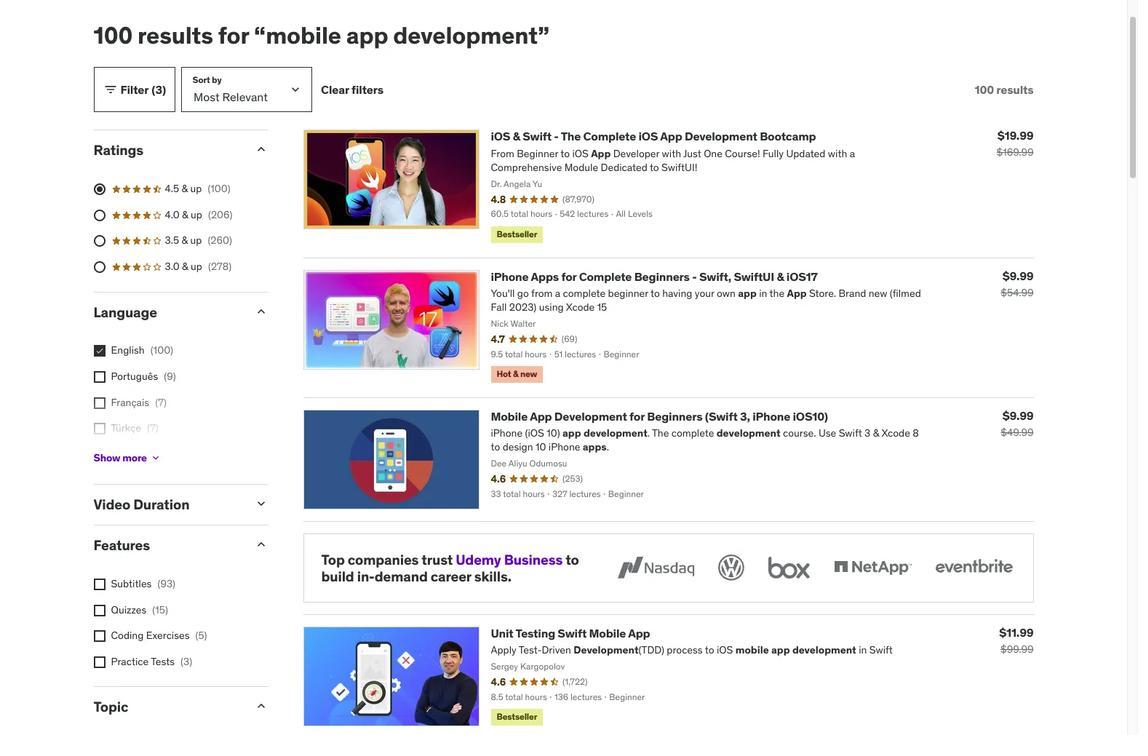 Task type: vqa. For each thing, say whether or not it's contained in the screenshot.


Task type: locate. For each thing, give the bounding box(es) containing it.
& right 3.5
[[182, 234, 188, 247]]

$9.99 inside the $9.99 $54.99
[[1003, 268, 1034, 283]]

2 vertical spatial app
[[628, 626, 651, 641]]

up for 4.0 & up
[[191, 208, 202, 221]]

1 horizontal spatial 100
[[975, 82, 994, 97]]

1 horizontal spatial for
[[562, 269, 577, 284]]

0 vertical spatial (3)
[[152, 82, 166, 97]]

small image
[[103, 83, 118, 97], [254, 142, 268, 157], [254, 304, 268, 319], [254, 699, 268, 714]]

1 horizontal spatial swift
[[558, 626, 587, 641]]

development
[[685, 129, 758, 144], [555, 409, 627, 424]]

unit testing swift mobile app
[[491, 626, 651, 641]]

- left the
[[554, 129, 559, 144]]

0 horizontal spatial for
[[218, 20, 249, 50]]

xsmall image for türkçe
[[94, 423, 105, 435]]

3.0
[[165, 260, 180, 273]]

& for ios
[[513, 129, 520, 144]]

tests
[[151, 655, 175, 668]]

xsmall image for quizzes
[[94, 605, 105, 616]]

türkçe (7)
[[111, 422, 159, 435]]

0 horizontal spatial swift
[[523, 129, 552, 144]]

0 horizontal spatial development
[[555, 409, 627, 424]]

0 vertical spatial (7)
[[155, 396, 167, 409]]

1 vertical spatial $9.99
[[1003, 408, 1034, 423]]

0 horizontal spatial iphone
[[491, 269, 529, 284]]

complete right apps at the left of the page
[[579, 269, 632, 284]]

0 vertical spatial for
[[218, 20, 249, 50]]

& right 4.0
[[182, 208, 188, 221]]

$9.99 for iphone apps for complete beginners - swift, swiftui & ios17
[[1003, 268, 1034, 283]]

4.0
[[165, 208, 180, 221]]

features
[[94, 537, 150, 554]]

2 horizontal spatial for
[[630, 409, 645, 424]]

xsmall image for english
[[94, 345, 105, 357]]

2 vertical spatial for
[[630, 409, 645, 424]]

(swift
[[705, 409, 738, 424]]

0 vertical spatial iphone
[[491, 269, 529, 284]]

2 horizontal spatial app
[[661, 129, 683, 144]]

1 vertical spatial for
[[562, 269, 577, 284]]

$54.99
[[1001, 286, 1034, 299]]

practice
[[111, 655, 149, 668]]

results up $19.99
[[997, 82, 1034, 97]]

français (7)
[[111, 396, 167, 409]]

0 vertical spatial development
[[685, 129, 758, 144]]

to build in-demand career skills.
[[321, 551, 579, 585]]

beginners
[[635, 269, 690, 284], [647, 409, 703, 424]]

0 horizontal spatial mobile
[[491, 409, 528, 424]]

100 inside status
[[975, 82, 994, 97]]

top companies trust udemy business
[[321, 551, 563, 568]]

2 $9.99 from the top
[[1003, 408, 1034, 423]]

xsmall image left türkçe
[[94, 423, 105, 435]]

3.0 & up (278)
[[165, 260, 232, 273]]

1 horizontal spatial ios
[[639, 129, 658, 144]]

- left swift,
[[692, 269, 697, 284]]

in-
[[357, 568, 375, 585]]

xsmall image left the coding
[[94, 631, 105, 642]]

(100) up (206)
[[208, 182, 231, 195]]

demand
[[375, 568, 428, 585]]

for
[[218, 20, 249, 50], [562, 269, 577, 284], [630, 409, 645, 424]]

0 vertical spatial swift
[[523, 129, 552, 144]]

unit testing swift mobile app link
[[491, 626, 651, 641]]

xsmall image left the français
[[94, 397, 105, 409]]

1 vertical spatial 100
[[975, 82, 994, 97]]

0 vertical spatial small image
[[254, 497, 268, 511]]

up left (260)
[[190, 234, 202, 247]]

(100)
[[208, 182, 231, 195], [150, 344, 173, 357]]

$9.99 up $54.99
[[1003, 268, 1034, 283]]

1 vertical spatial (7)
[[147, 422, 159, 435]]

1 vertical spatial beginners
[[647, 409, 703, 424]]

coding exercises (5)
[[111, 629, 207, 642]]

(3) right tests
[[181, 655, 192, 668]]

xsmall image left english
[[94, 345, 105, 357]]

& left the
[[513, 129, 520, 144]]

100 for 100 results
[[975, 82, 994, 97]]

iphone right the 3,
[[753, 409, 791, 424]]

(7) for français (7)
[[155, 396, 167, 409]]

1 vertical spatial development
[[555, 409, 627, 424]]

0 horizontal spatial ios
[[491, 129, 511, 144]]

xsmall image for coding
[[94, 631, 105, 642]]

business
[[504, 551, 563, 568]]

1 horizontal spatial results
[[997, 82, 1034, 97]]

"mobile
[[254, 20, 341, 50]]

filter (3)
[[120, 82, 166, 97]]

xsmall image
[[94, 579, 105, 590]]

1 vertical spatial complete
[[579, 269, 632, 284]]

beginners left swift,
[[635, 269, 690, 284]]

results up the 'filter (3)'
[[138, 20, 213, 50]]

& right 4.5
[[182, 182, 188, 195]]

topic button
[[94, 698, 242, 716]]

xsmall image down xsmall icon
[[94, 605, 105, 616]]

swift right testing
[[558, 626, 587, 641]]

$169.99
[[997, 146, 1034, 159]]

xsmall image left português
[[94, 371, 105, 383]]

1 horizontal spatial development
[[685, 129, 758, 144]]

mobile
[[491, 409, 528, 424], [589, 626, 626, 641]]

1 small image from the top
[[254, 497, 268, 511]]

ratings
[[94, 142, 143, 159]]

100 results for "mobile app development"
[[94, 20, 549, 50]]

100
[[94, 20, 133, 50], [975, 82, 994, 97]]

eventbrite image
[[932, 552, 1016, 584]]

xsmall image
[[94, 345, 105, 357], [94, 371, 105, 383], [94, 397, 105, 409], [94, 423, 105, 435], [150, 452, 162, 464], [94, 605, 105, 616], [94, 631, 105, 642], [94, 656, 105, 668]]

(260)
[[208, 234, 232, 247]]

results inside 100 results status
[[997, 82, 1034, 97]]

1 horizontal spatial mobile
[[589, 626, 626, 641]]

-
[[554, 129, 559, 144], [692, 269, 697, 284]]

2 ios from the left
[[639, 129, 658, 144]]

(7)
[[155, 396, 167, 409], [147, 422, 159, 435]]

1 horizontal spatial (3)
[[181, 655, 192, 668]]

1 vertical spatial results
[[997, 82, 1034, 97]]

1 vertical spatial mobile
[[589, 626, 626, 641]]

1 vertical spatial (3)
[[181, 655, 192, 668]]

0 vertical spatial $9.99
[[1003, 268, 1034, 283]]

1 vertical spatial iphone
[[753, 409, 791, 424]]

for for "mobile
[[218, 20, 249, 50]]

exercises
[[146, 629, 190, 642]]

0 vertical spatial beginners
[[635, 269, 690, 284]]

$9.99 $49.99
[[1001, 408, 1034, 439]]

udemy business link
[[456, 551, 563, 568]]

small image
[[254, 497, 268, 511], [254, 537, 268, 552]]

practice tests (3)
[[111, 655, 192, 668]]

trust
[[422, 551, 453, 568]]

2 small image from the top
[[254, 537, 268, 552]]

0 horizontal spatial -
[[554, 129, 559, 144]]

4.0 & up (206)
[[165, 208, 233, 221]]

& right 3.0
[[182, 260, 188, 273]]

beginners for for
[[647, 409, 703, 424]]

$9.99
[[1003, 268, 1034, 283], [1003, 408, 1034, 423]]

quizzes
[[111, 603, 147, 616]]

swift left the
[[523, 129, 552, 144]]

app
[[661, 129, 683, 144], [530, 409, 552, 424], [628, 626, 651, 641]]

subtitles
[[111, 577, 152, 590]]

clear filters
[[321, 82, 384, 97]]

results for 100 results for "mobile app development"
[[138, 20, 213, 50]]

$19.99 $169.99
[[997, 128, 1034, 159]]

$11.99 $99.99
[[1000, 626, 1034, 656]]

xsmall image right more
[[150, 452, 162, 464]]

(100) up (9)
[[150, 344, 173, 357]]

0 vertical spatial app
[[661, 129, 683, 144]]

xsmall image left practice on the bottom left of the page
[[94, 656, 105, 668]]

iphone left apps at the left of the page
[[491, 269, 529, 284]]

0 vertical spatial results
[[138, 20, 213, 50]]

& for 4.5
[[182, 182, 188, 195]]

1 vertical spatial (100)
[[150, 344, 173, 357]]

(7) down (9)
[[155, 396, 167, 409]]

(3)
[[152, 82, 166, 97], [181, 655, 192, 668]]

türkçe
[[111, 422, 141, 435]]

& for 4.0
[[182, 208, 188, 221]]

ios
[[491, 129, 511, 144], [639, 129, 658, 144]]

0 vertical spatial 100
[[94, 20, 133, 50]]

(3) right filter
[[152, 82, 166, 97]]

up right 4.5
[[190, 182, 202, 195]]

complete
[[583, 129, 636, 144], [579, 269, 632, 284]]

0 horizontal spatial 100
[[94, 20, 133, 50]]

bootcamp
[[760, 129, 816, 144]]

100 results status
[[975, 82, 1034, 97]]

up left (278)
[[191, 260, 202, 273]]

ios10)
[[793, 409, 828, 424]]

1 ios from the left
[[491, 129, 511, 144]]

xsmall image inside show more button
[[150, 452, 162, 464]]

1 horizontal spatial app
[[628, 626, 651, 641]]

1 vertical spatial app
[[530, 409, 552, 424]]

complete right the
[[583, 129, 636, 144]]

$11.99
[[1000, 626, 1034, 640]]

small image for topic
[[254, 699, 268, 714]]

1 vertical spatial swift
[[558, 626, 587, 641]]

&
[[513, 129, 520, 144], [182, 182, 188, 195], [182, 208, 188, 221], [182, 234, 188, 247], [182, 260, 188, 273], [777, 269, 784, 284]]

1 vertical spatial small image
[[254, 537, 268, 552]]

1 $9.99 from the top
[[1003, 268, 1034, 283]]

(7) right türkçe
[[147, 422, 159, 435]]

results
[[138, 20, 213, 50], [997, 82, 1034, 97]]

português
[[111, 370, 158, 383]]

1 horizontal spatial -
[[692, 269, 697, 284]]

français
[[111, 396, 149, 409]]

& for 3.5
[[182, 234, 188, 247]]

video duration
[[94, 496, 190, 514]]

$9.99 inside $9.99 $49.99
[[1003, 408, 1034, 423]]

0 horizontal spatial results
[[138, 20, 213, 50]]

beginners left "(swift"
[[647, 409, 703, 424]]

(278)
[[208, 260, 232, 273]]

1 horizontal spatial (100)
[[208, 182, 231, 195]]

1 horizontal spatial iphone
[[753, 409, 791, 424]]

$9.99 up $49.99
[[1003, 408, 1034, 423]]

build
[[321, 568, 354, 585]]

0 vertical spatial (100)
[[208, 182, 231, 195]]

4.5
[[165, 182, 179, 195]]

up left (206)
[[191, 208, 202, 221]]

0 vertical spatial complete
[[583, 129, 636, 144]]



Task type: describe. For each thing, give the bounding box(es) containing it.
$49.99
[[1001, 426, 1034, 439]]

small image for ratings
[[254, 142, 268, 157]]

(15)
[[152, 603, 168, 616]]

xsmall image for português
[[94, 371, 105, 383]]

iphone apps for complete beginners - swift, swiftui & ios17
[[491, 269, 818, 284]]

show
[[94, 451, 120, 464]]

english (100)
[[111, 344, 173, 357]]

udemy
[[456, 551, 501, 568]]

(9)
[[164, 370, 176, 383]]

swift for -
[[523, 129, 552, 144]]

topic
[[94, 698, 128, 716]]

mobile app development for beginners (swift 3, iphone ios10)
[[491, 409, 828, 424]]

nasdaq image
[[614, 552, 698, 584]]

100 for 100 results for "mobile app development"
[[94, 20, 133, 50]]

more
[[122, 451, 147, 464]]

$99.99
[[1001, 643, 1034, 656]]

box image
[[765, 552, 814, 584]]

& for 3.0
[[182, 260, 188, 273]]

swift,
[[700, 269, 732, 284]]

results for 100 results
[[997, 82, 1034, 97]]

language
[[94, 303, 157, 321]]

0 vertical spatial mobile
[[491, 409, 528, 424]]

português (9)
[[111, 370, 176, 383]]

top
[[321, 551, 345, 568]]

apps
[[531, 269, 559, 284]]

0 horizontal spatial (100)
[[150, 344, 173, 357]]

(5)
[[196, 629, 207, 642]]

english
[[111, 344, 145, 357]]

video
[[94, 496, 130, 514]]

the
[[561, 129, 581, 144]]

0 horizontal spatial app
[[530, 409, 552, 424]]

3,
[[740, 409, 750, 424]]

language button
[[94, 303, 242, 321]]

& left ios17
[[777, 269, 784, 284]]

video duration button
[[94, 496, 242, 514]]

clear
[[321, 82, 349, 97]]

mobile app development for beginners (swift 3, iphone ios10) link
[[491, 409, 828, 424]]

app
[[346, 20, 388, 50]]

up for 4.5 & up
[[190, 182, 202, 195]]

filters
[[352, 82, 384, 97]]

unit
[[491, 626, 514, 641]]

beginners for complete
[[635, 269, 690, 284]]

swiftui
[[734, 269, 775, 284]]

show more button
[[94, 444, 162, 473]]

subtitles (93)
[[111, 577, 176, 590]]

development"
[[393, 20, 549, 50]]

3.5
[[165, 234, 179, 247]]

xsmall image for practice
[[94, 656, 105, 668]]

small image for video duration
[[254, 497, 268, 511]]

up for 3.0 & up
[[191, 260, 202, 273]]

3.5 & up (260)
[[165, 234, 232, 247]]

1 vertical spatial -
[[692, 269, 697, 284]]

features button
[[94, 537, 242, 554]]

small image for language
[[254, 304, 268, 319]]

xsmall image for français
[[94, 397, 105, 409]]

(206)
[[208, 208, 233, 221]]

testing
[[516, 626, 556, 641]]

netapp image
[[831, 552, 915, 584]]

(93)
[[158, 577, 176, 590]]

small image for features
[[254, 537, 268, 552]]

duration
[[133, 496, 190, 514]]

100 results
[[975, 82, 1034, 97]]

quizzes (15)
[[111, 603, 168, 616]]

ios & swift - the complete ios app development bootcamp
[[491, 129, 816, 144]]

ratings button
[[94, 142, 242, 159]]

skills.
[[474, 568, 512, 585]]

to
[[566, 551, 579, 568]]

swift for mobile
[[558, 626, 587, 641]]

coding
[[111, 629, 144, 642]]

한국어
[[111, 448, 137, 461]]

career
[[431, 568, 472, 585]]

ios & swift - the complete ios app development bootcamp link
[[491, 129, 816, 144]]

(7) for türkçe (7)
[[147, 422, 159, 435]]

clear filters button
[[321, 67, 384, 112]]

$9.99 for mobile app development for beginners (swift 3, iphone ios10)
[[1003, 408, 1034, 423]]

ios17
[[787, 269, 818, 284]]

show more
[[94, 451, 147, 464]]

companies
[[348, 551, 419, 568]]

$19.99
[[998, 128, 1034, 143]]

0 vertical spatial -
[[554, 129, 559, 144]]

iphone apps for complete beginners - swift, swiftui & ios17 link
[[491, 269, 818, 284]]

$9.99 $54.99
[[1001, 268, 1034, 299]]

for for complete
[[562, 269, 577, 284]]

up for 3.5 & up
[[190, 234, 202, 247]]

volkswagen image
[[715, 552, 747, 584]]

filter
[[120, 82, 149, 97]]

0 horizontal spatial (3)
[[152, 82, 166, 97]]



